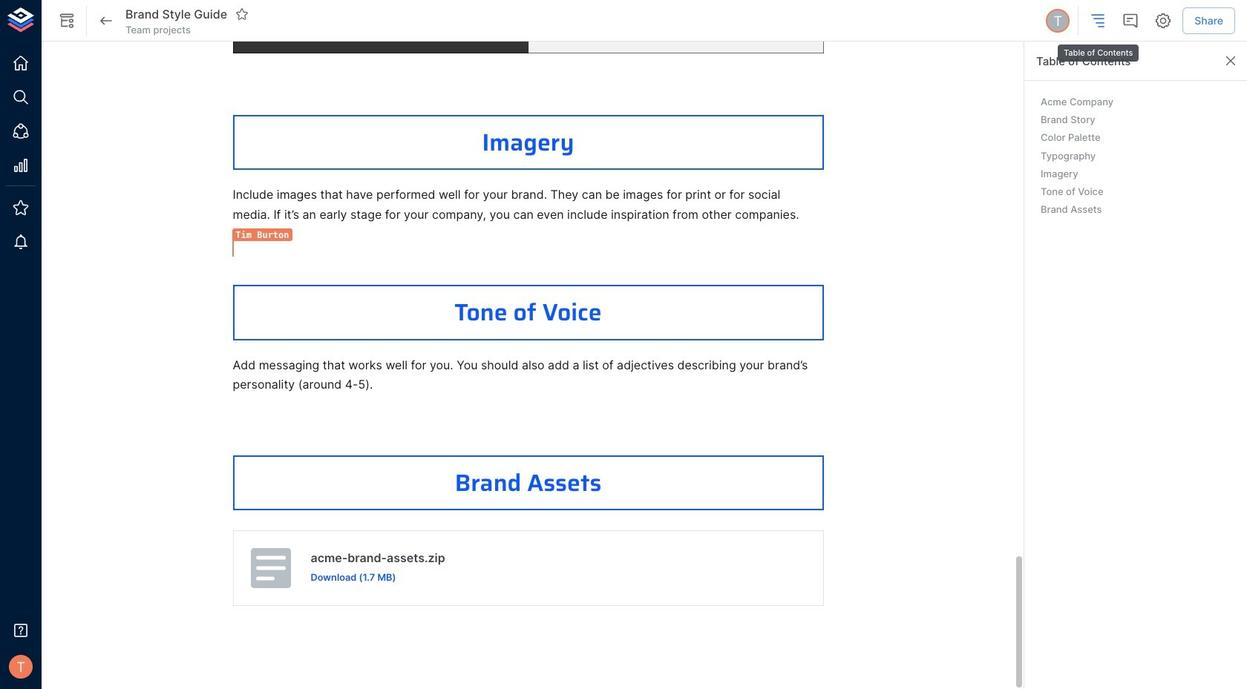 Task type: locate. For each thing, give the bounding box(es) containing it.
settings image
[[1155, 12, 1173, 30]]

tooltip
[[1057, 34, 1141, 63]]

favorite image
[[236, 7, 249, 21]]



Task type: describe. For each thing, give the bounding box(es) containing it.
comments image
[[1122, 12, 1140, 30]]

go back image
[[97, 12, 115, 30]]

table of contents image
[[1089, 12, 1107, 30]]

show wiki image
[[58, 12, 76, 30]]



Task type: vqa. For each thing, say whether or not it's contained in the screenshot.
left "or"
no



